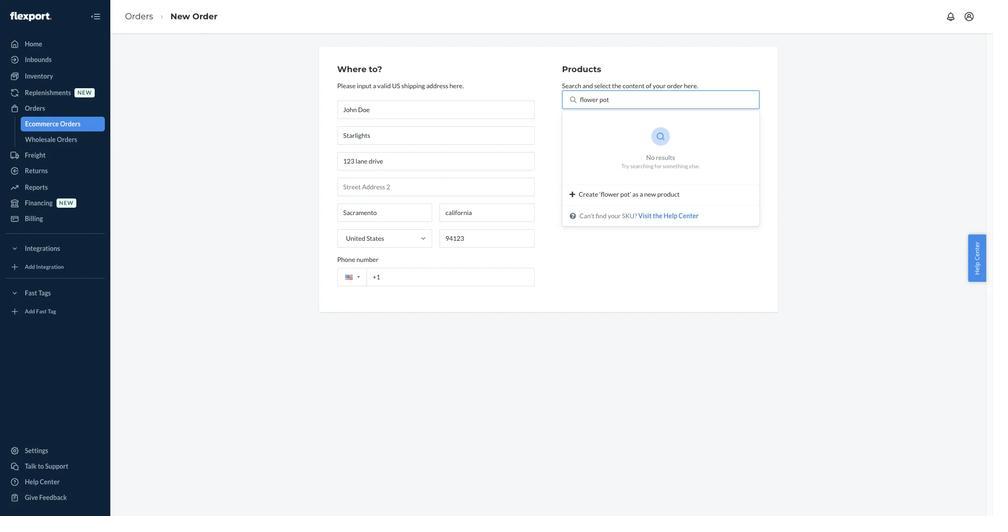 Task type: locate. For each thing, give the bounding box(es) containing it.
1 horizontal spatial the
[[653, 212, 663, 220]]

united states: + 1 image
[[357, 276, 360, 278]]

State text field
[[440, 204, 535, 222]]

flexport logo image
[[10, 12, 51, 21]]

1 vertical spatial the
[[653, 212, 663, 220]]

question circle image
[[569, 213, 576, 219]]

0 vertical spatial a
[[373, 82, 376, 90]]

add down fast tags
[[25, 308, 35, 315]]

0 vertical spatial the
[[612, 82, 621, 90]]

City text field
[[337, 204, 432, 222]]

can't find your sku? visit the help center
[[580, 212, 699, 220]]

1 vertical spatial center
[[973, 241, 981, 260]]

the right the select
[[612, 82, 621, 90]]

0 vertical spatial fast
[[25, 289, 37, 297]]

2 here. from the left
[[684, 82, 698, 90]]

2 horizontal spatial new
[[644, 190, 656, 198]]

Street Address 2 text field
[[337, 178, 535, 196]]

settings
[[25, 447, 48, 455]]

fast left tag
[[36, 308, 47, 315]]

inventory
[[25, 72, 53, 80]]

0 horizontal spatial orders link
[[6, 101, 105, 116]]

fast inside dropdown button
[[25, 289, 37, 297]]

1 horizontal spatial center
[[679, 212, 699, 220]]

orders link inside breadcrumbs navigation
[[125, 11, 153, 21]]

1 horizontal spatial help center
[[973, 241, 981, 275]]

talk to support button
[[6, 459, 105, 474]]

1 vertical spatial your
[[608, 212, 621, 220]]

2 horizontal spatial center
[[973, 241, 981, 260]]

help
[[664, 212, 677, 220], [973, 262, 981, 275], [25, 478, 39, 486]]

integrations
[[25, 245, 60, 252]]

0 vertical spatial center
[[679, 212, 699, 220]]

your right the find
[[608, 212, 621, 220]]

integrations button
[[6, 241, 105, 256]]

close navigation image
[[90, 11, 101, 22]]

add
[[25, 264, 35, 271], [25, 308, 35, 315]]

2 vertical spatial help
[[25, 478, 39, 486]]

add for add fast tag
[[25, 308, 35, 315]]

add integration link
[[6, 260, 105, 275]]

orders link up ecommerce orders
[[6, 101, 105, 116]]

2 vertical spatial center
[[40, 478, 60, 486]]

0 vertical spatial orders link
[[125, 11, 153, 21]]

where to?
[[337, 64, 382, 74]]

2 horizontal spatial help
[[973, 262, 981, 275]]

new down inventory 'link'
[[77, 89, 92, 96]]

orders link
[[125, 11, 153, 21], [6, 101, 105, 116]]

1 horizontal spatial your
[[653, 82, 666, 90]]

search
[[562, 82, 581, 90]]

the right visit
[[653, 212, 663, 220]]

visit
[[638, 212, 652, 220]]

order
[[192, 11, 217, 21]]

to?
[[369, 64, 382, 74]]

no
[[646, 153, 655, 161]]

orders inside "link"
[[60, 120, 80, 128]]

home link
[[6, 37, 105, 51]]

fast tags
[[25, 289, 51, 297]]

1 horizontal spatial orders link
[[125, 11, 153, 21]]

can't
[[580, 212, 594, 220]]

new down reports link
[[59, 200, 74, 207]]

1 vertical spatial add
[[25, 308, 35, 315]]

here.
[[450, 82, 464, 90], [684, 82, 698, 90]]

help center
[[973, 241, 981, 275], [25, 478, 60, 486]]

0 vertical spatial help
[[664, 212, 677, 220]]

returns
[[25, 167, 48, 175]]

united states
[[346, 234, 384, 242]]

fast
[[25, 289, 37, 297], [36, 308, 47, 315]]

0 vertical spatial add
[[25, 264, 35, 271]]

create 'flower pot' as a new product
[[579, 190, 680, 198]]

number
[[357, 256, 379, 263]]

feedback
[[39, 494, 67, 502]]

talk to support
[[25, 463, 68, 470]]

replenishments
[[25, 89, 71, 97]]

search and select the content of your order here.
[[562, 82, 698, 90]]

1 vertical spatial new
[[644, 190, 656, 198]]

your right 'of'
[[653, 82, 666, 90]]

no results try searching for something else.
[[621, 153, 700, 170]]

inbounds link
[[6, 52, 105, 67]]

None text field
[[580, 95, 610, 104]]

orders down ecommerce orders "link"
[[57, 136, 77, 143]]

1 vertical spatial help center
[[25, 478, 60, 486]]

1 here. from the left
[[450, 82, 464, 90]]

a right as
[[640, 190, 643, 198]]

try
[[621, 163, 629, 170]]

orders up ecommerce
[[25, 104, 45, 112]]

1 add from the top
[[25, 264, 35, 271]]

orders
[[125, 11, 153, 21], [25, 104, 45, 112], [60, 120, 80, 128], [57, 136, 77, 143]]

to
[[38, 463, 44, 470]]

0 vertical spatial help center
[[973, 241, 981, 275]]

1 vertical spatial help
[[973, 262, 981, 275]]

find
[[596, 212, 607, 220]]

results
[[656, 153, 675, 161]]

2 add from the top
[[25, 308, 35, 315]]

1 vertical spatial orders link
[[6, 101, 105, 116]]

0 horizontal spatial here.
[[450, 82, 464, 90]]

add left integration in the bottom left of the page
[[25, 264, 35, 271]]

1 horizontal spatial here.
[[684, 82, 698, 90]]

tags
[[38, 289, 51, 297]]

0 vertical spatial your
[[653, 82, 666, 90]]

fast tags button
[[6, 286, 105, 301]]

1 horizontal spatial new
[[77, 89, 92, 96]]

help center link
[[6, 475, 105, 490]]

0 horizontal spatial help center
[[25, 478, 60, 486]]

2 vertical spatial new
[[59, 200, 74, 207]]

billing
[[25, 215, 43, 223]]

please input a valid us shipping address here.
[[337, 82, 464, 90]]

search image
[[570, 96, 576, 103]]

orders left new
[[125, 11, 153, 21]]

us
[[392, 82, 400, 90]]

add inside "link"
[[25, 264, 35, 271]]

your
[[653, 82, 666, 90], [608, 212, 621, 220]]

ecommerce
[[25, 120, 59, 128]]

First & Last Name text field
[[337, 101, 535, 119]]

valid
[[377, 82, 391, 90]]

orders link left new
[[125, 11, 153, 21]]

1 horizontal spatial a
[[640, 190, 643, 198]]

wholesale
[[25, 136, 56, 143]]

input
[[357, 82, 372, 90]]

Company name text field
[[337, 126, 535, 145]]

here. right address
[[450, 82, 464, 90]]

here. right order
[[684, 82, 698, 90]]

ZIP Code text field
[[440, 229, 535, 248]]

home
[[25, 40, 42, 48]]

sku?
[[622, 212, 637, 220]]

a left valid
[[373, 82, 376, 90]]

give feedback button
[[6, 491, 105, 505]]

a
[[373, 82, 376, 90], [640, 190, 643, 198]]

talk
[[25, 463, 37, 470]]

1 vertical spatial a
[[640, 190, 643, 198]]

pot'
[[620, 190, 631, 198]]

'flower
[[599, 190, 619, 198]]

0 horizontal spatial the
[[612, 82, 621, 90]]

fast left tags
[[25, 289, 37, 297]]

center
[[679, 212, 699, 220], [973, 241, 981, 260], [40, 478, 60, 486]]

billing link
[[6, 212, 105, 226]]

0 horizontal spatial help
[[25, 478, 39, 486]]

0 horizontal spatial a
[[373, 82, 376, 90]]

new right as
[[644, 190, 656, 198]]

the
[[612, 82, 621, 90], [653, 212, 663, 220]]

0 vertical spatial new
[[77, 89, 92, 96]]

0 horizontal spatial new
[[59, 200, 74, 207]]

visit the help center button
[[638, 211, 699, 221]]

orders up wholesale orders link
[[60, 120, 80, 128]]



Task type: describe. For each thing, give the bounding box(es) containing it.
add fast tag link
[[6, 304, 105, 319]]

tag
[[48, 308, 56, 315]]

reports link
[[6, 180, 105, 195]]

0 horizontal spatial your
[[608, 212, 621, 220]]

order
[[667, 82, 683, 90]]

give feedback
[[25, 494, 67, 502]]

select
[[594, 82, 611, 90]]

open notifications image
[[945, 11, 956, 22]]

1 horizontal spatial help
[[664, 212, 677, 220]]

help center button
[[969, 235, 986, 282]]

orders inside breadcrumbs navigation
[[125, 11, 153, 21]]

new
[[171, 11, 190, 21]]

products
[[562, 64, 601, 74]]

new order
[[171, 11, 217, 21]]

new for financing
[[59, 200, 74, 207]]

inventory link
[[6, 69, 105, 84]]

plus image
[[569, 191, 575, 198]]

phone number
[[337, 256, 379, 263]]

wholesale orders
[[25, 136, 77, 143]]

wholesale orders link
[[20, 132, 105, 147]]

add integration
[[25, 264, 64, 271]]

else.
[[689, 163, 700, 170]]

support
[[45, 463, 68, 470]]

center inside "button"
[[973, 241, 981, 260]]

integration
[[36, 264, 64, 271]]

create
[[579, 190, 598, 198]]

searching
[[630, 163, 654, 170]]

give
[[25, 494, 38, 502]]

phone
[[337, 256, 355, 263]]

content
[[623, 82, 645, 90]]

united
[[346, 234, 365, 242]]

returns link
[[6, 164, 105, 178]]

of
[[646, 82, 652, 90]]

please
[[337, 82, 356, 90]]

new order link
[[171, 11, 217, 21]]

Street Address text field
[[337, 152, 535, 170]]

0 horizontal spatial center
[[40, 478, 60, 486]]

and
[[583, 82, 593, 90]]

1 vertical spatial fast
[[36, 308, 47, 315]]

breadcrumbs navigation
[[118, 3, 225, 30]]

something
[[663, 163, 688, 170]]

for
[[655, 163, 662, 170]]

ecommerce orders
[[25, 120, 80, 128]]

open account menu image
[[964, 11, 975, 22]]

address
[[426, 82, 448, 90]]

inbounds
[[25, 56, 52, 63]]

product
[[657, 190, 680, 198]]

add for add integration
[[25, 264, 35, 271]]

freight link
[[6, 148, 105, 163]]

settings link
[[6, 444, 105, 458]]

help inside "button"
[[973, 262, 981, 275]]

freight
[[25, 151, 46, 159]]

reports
[[25, 183, 48, 191]]

as
[[632, 190, 639, 198]]

1 (702) 123-4567 telephone field
[[337, 268, 535, 286]]

add fast tag
[[25, 308, 56, 315]]

help center inside "button"
[[973, 241, 981, 275]]

financing
[[25, 199, 53, 207]]

states
[[367, 234, 384, 242]]

shipping
[[401, 82, 425, 90]]

new for replenishments
[[77, 89, 92, 96]]

where
[[337, 64, 367, 74]]

ecommerce orders link
[[20, 117, 105, 132]]



Task type: vqa. For each thing, say whether or not it's contained in the screenshot.
Help Center BUTTON
yes



